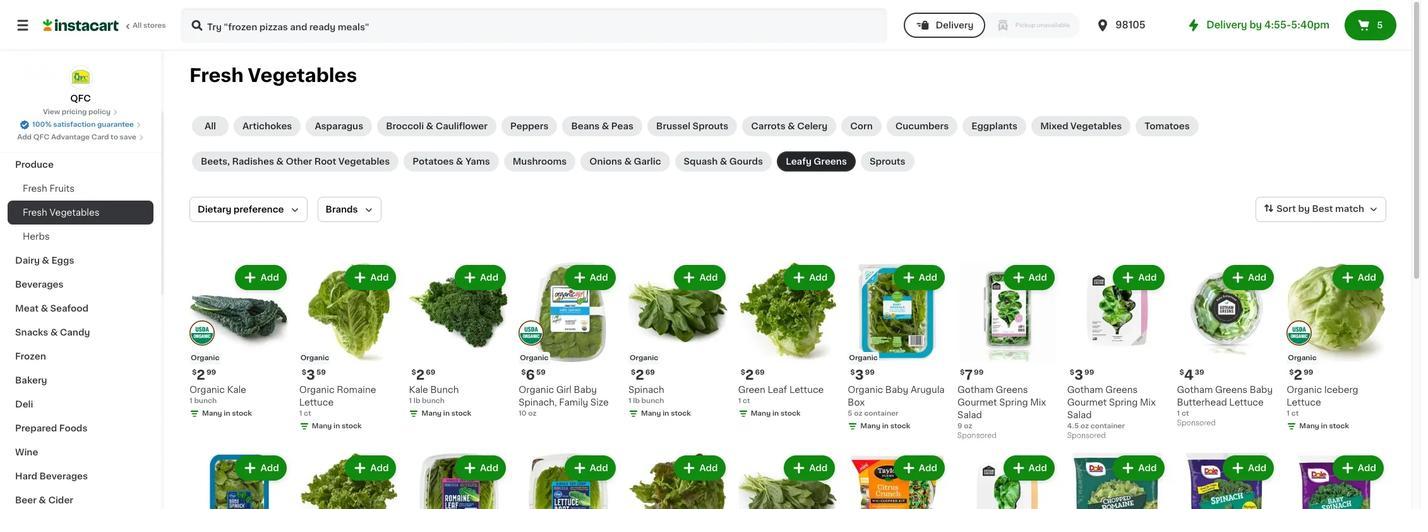 Task type: locate. For each thing, give the bounding box(es) containing it.
salad up the 9
[[958, 411, 982, 420]]

$ 2 69 for green
[[741, 369, 765, 382]]

oz inside gotham greens gourmet spring mix salad 4.5 oz container
[[1081, 423, 1089, 430]]

2 59 from the left
[[536, 369, 546, 376]]

beverages down dairy & eggs
[[15, 280, 64, 289]]

$ 3 99 up box
[[850, 369, 875, 382]]

$ inside $ 3 59
[[302, 369, 306, 376]]

69 up green
[[755, 369, 765, 376]]

1 vertical spatial sprouts
[[870, 157, 906, 166]]

carrots & celery link
[[742, 116, 836, 136]]

5 $ from the left
[[1070, 369, 1075, 376]]

fresh fruits link
[[8, 177, 153, 201]]

$ 2 99 for organic kale
[[192, 369, 216, 382]]

organic baby arugula box 5 oz container
[[848, 386, 945, 417]]

6 $ from the left
[[302, 369, 306, 376]]

0 horizontal spatial delivery
[[936, 21, 974, 30]]

qfc up 'view pricing policy' link
[[70, 94, 91, 103]]

1 horizontal spatial kale
[[409, 386, 428, 395]]

gotham down $ 7 99
[[958, 386, 994, 395]]

0 horizontal spatial baby
[[574, 386, 597, 395]]

fresh vegetables up "artichokes" "link"
[[189, 66, 357, 85]]

many in stock for romaine
[[312, 423, 362, 430]]

by right sort
[[1298, 205, 1310, 214]]

baby for 4
[[1250, 386, 1273, 395]]

$ 2 69 up the spinach
[[631, 369, 655, 382]]

1 horizontal spatial lb
[[633, 398, 640, 405]]

onions
[[590, 157, 622, 166]]

3 up gotham greens gourmet spring mix salad 4.5 oz container on the right bottom of the page
[[1075, 369, 1083, 382]]

gotham inside gotham greens gourmet spring mix salad 9 oz
[[958, 386, 994, 395]]

0 horizontal spatial qfc
[[33, 134, 49, 141]]

2 horizontal spatial 3
[[1075, 369, 1083, 382]]

2 $ 2 69 from the left
[[631, 369, 655, 382]]

0 horizontal spatial kale
[[227, 386, 246, 395]]

best match
[[1312, 205, 1364, 214]]

3 99 from the left
[[1085, 369, 1094, 376]]

oz down box
[[854, 410, 862, 417]]

2 horizontal spatial 69
[[755, 369, 765, 376]]

59 up organic romaine lettuce 1 ct
[[316, 369, 326, 376]]

iceberg
[[1324, 386, 1358, 395]]

spinach 1 lb bunch
[[628, 386, 664, 405]]

in down green leaf lettuce 1 ct at the bottom of the page
[[772, 410, 779, 417]]

4 2 from the left
[[745, 369, 754, 382]]

garlic
[[634, 157, 661, 166]]

1 horizontal spatial by
[[1298, 205, 1310, 214]]

greens inside gotham greens baby butterhead lettuce 1 ct
[[1215, 386, 1248, 395]]

0 horizontal spatial mix
[[1030, 398, 1046, 407]]

1 horizontal spatial spring
[[1109, 398, 1138, 407]]

1 horizontal spatial 5
[[1377, 21, 1383, 30]]

delivery by 4:55-5:40pm
[[1207, 20, 1330, 30]]

$ up kale bunch 1 lb bunch
[[411, 369, 416, 376]]

0 vertical spatial sprouts
[[693, 122, 728, 131]]

item badge image
[[189, 321, 215, 346], [1287, 321, 1312, 346]]

many for bunch
[[422, 410, 442, 417]]

& for beer & cider
[[39, 496, 46, 505]]

1 mix from the left
[[1140, 398, 1156, 407]]

1 $ from the left
[[192, 369, 197, 376]]

& left eggs
[[42, 256, 49, 265]]

$ 2 69 for spinach
[[631, 369, 655, 382]]

1 vertical spatial 5
[[848, 410, 852, 417]]

many for baby
[[861, 423, 881, 430]]

squash & gourds
[[684, 157, 763, 166]]

99 right "7"
[[974, 369, 984, 376]]

onions & garlic link
[[581, 152, 670, 172]]

delivery inside button
[[936, 21, 974, 30]]

peppers link
[[502, 116, 557, 136]]

all up the beets,
[[205, 122, 216, 131]]

7 $ from the left
[[521, 369, 526, 376]]

fresh up all link
[[189, 66, 244, 85]]

69 up the spinach
[[645, 369, 655, 376]]

oz right the 9
[[964, 423, 972, 430]]

0 vertical spatial fresh vegetables
[[189, 66, 357, 85]]

59 for 6
[[536, 369, 546, 376]]

1 $ 2 69 from the left
[[411, 369, 435, 382]]

ct for organic romaine lettuce
[[304, 410, 311, 417]]

salad up '4.5'
[[1067, 411, 1092, 420]]

potatoes
[[413, 157, 454, 166]]

$ 3 99 up gotham greens gourmet spring mix salad 4.5 oz container on the right bottom of the page
[[1070, 369, 1094, 382]]

greens inside gotham greens gourmet spring mix salad 9 oz
[[996, 386, 1028, 395]]

1 horizontal spatial container
[[1091, 423, 1125, 430]]

2 up the spinach
[[636, 369, 644, 382]]

1 horizontal spatial $ 2 69
[[631, 369, 655, 382]]

1 99 from the left
[[206, 369, 216, 376]]

59 right 6
[[536, 369, 546, 376]]

preference
[[234, 205, 284, 214]]

lettuce inside organic iceberg lettuce 1 ct
[[1287, 398, 1321, 407]]

2 $ 2 99 from the left
[[1289, 369, 1313, 382]]

sprouts inside brussel sprouts link
[[693, 122, 728, 131]]

size
[[590, 398, 609, 407]]

baby left organic iceberg lettuce 1 ct
[[1250, 386, 1273, 395]]

2 up green
[[745, 369, 754, 382]]

bakery
[[15, 376, 47, 385]]

0 horizontal spatial gotham
[[958, 386, 994, 395]]

99 up gotham greens gourmet spring mix salad 4.5 oz container on the right bottom of the page
[[1085, 369, 1094, 376]]

delivery
[[1207, 20, 1247, 30], [936, 21, 974, 30]]

1 horizontal spatial sponsored badge image
[[1067, 433, 1106, 440]]

0 horizontal spatial $ 2 69
[[411, 369, 435, 382]]

$ 2 99 up "organic kale 1 bunch"
[[192, 369, 216, 382]]

& right broccoli
[[426, 122, 433, 131]]

1 vertical spatial fresh vegetables
[[23, 208, 100, 217]]

many down organic romaine lettuce 1 ct
[[312, 423, 332, 430]]

3 2 from the left
[[636, 369, 644, 382]]

$ 2 69 up kale bunch 1 lb bunch
[[411, 369, 435, 382]]

$ up organic iceberg lettuce 1 ct
[[1289, 369, 1294, 376]]

& for beans & peas
[[602, 122, 609, 131]]

gourmet inside gotham greens gourmet spring mix salad 9 oz
[[958, 398, 997, 407]]

2 for green leaf lettuce
[[745, 369, 754, 382]]

4
[[1184, 369, 1194, 382]]

3 bunch from the left
[[641, 398, 664, 405]]

0 horizontal spatial lb
[[414, 398, 420, 405]]

many in stock for iceberg
[[1299, 423, 1349, 430]]

container inside gotham greens gourmet spring mix salad 4.5 oz container
[[1091, 423, 1125, 430]]

2 salad from the left
[[958, 411, 982, 420]]

1 inside organic iceberg lettuce 1 ct
[[1287, 410, 1290, 417]]

99 up "organic baby arugula box 5 oz container"
[[865, 369, 875, 376]]

baby inside organic girl baby spinach, family size 10 oz
[[574, 386, 597, 395]]

in for leaf
[[772, 410, 779, 417]]

lb inside kale bunch 1 lb bunch
[[414, 398, 420, 405]]

butterhead
[[1177, 398, 1227, 407]]

$ 2 99 for organic iceberg lettuce
[[1289, 369, 1313, 382]]

69
[[426, 369, 435, 376], [645, 369, 655, 376], [755, 369, 765, 376]]

beets, radishes & other root vegetables
[[201, 157, 390, 166]]

bunch inside kale bunch 1 lb bunch
[[422, 398, 445, 405]]

2 item badge image from the left
[[1287, 321, 1312, 346]]

qfc down "100%"
[[33, 134, 49, 141]]

1 horizontal spatial $ 2 99
[[1289, 369, 1313, 382]]

many down box
[[861, 423, 881, 430]]

None search field
[[181, 8, 888, 43]]

gourmet down $ 7 99
[[958, 398, 997, 407]]

kale inside kale bunch 1 lb bunch
[[409, 386, 428, 395]]

$ up gotham greens gourmet spring mix salad 9 oz
[[960, 369, 965, 376]]

qfc link
[[69, 66, 93, 105]]

99 for box
[[865, 369, 875, 376]]

1 bunch from the left
[[194, 398, 217, 405]]

greens inside gotham greens gourmet spring mix salad 4.5 oz container
[[1106, 386, 1138, 395]]

1 horizontal spatial delivery
[[1207, 20, 1247, 30]]

sort by
[[1277, 205, 1310, 214]]

yams
[[465, 157, 490, 166]]

$ up spinach,
[[521, 369, 526, 376]]

0 vertical spatial all
[[133, 22, 142, 29]]

2 2 from the left
[[416, 369, 425, 382]]

oz
[[854, 410, 862, 417], [528, 410, 537, 417], [1081, 423, 1089, 430], [964, 423, 972, 430]]

3 up organic romaine lettuce 1 ct
[[306, 369, 315, 382]]

leafy
[[786, 157, 812, 166]]

add inside add qfc advantage card to save link
[[17, 134, 32, 141]]

$ up the spinach
[[631, 369, 636, 376]]

$ 6 59
[[521, 369, 546, 382]]

gotham up '4.5'
[[1067, 386, 1103, 395]]

1 vertical spatial container
[[1091, 423, 1125, 430]]

98105 button
[[1095, 8, 1171, 43]]

dietary
[[198, 205, 231, 214]]

lettuce inside gotham greens baby butterhead lettuce 1 ct
[[1229, 398, 1264, 407]]

1 gotham from the left
[[1067, 386, 1103, 395]]

baby left arugula
[[885, 386, 908, 395]]

2 kale from the left
[[409, 386, 428, 395]]

bunch inside "spinach 1 lb bunch"
[[641, 398, 664, 405]]

& left candy in the bottom of the page
[[50, 328, 58, 337]]

produce link
[[8, 153, 153, 177]]

many down "organic kale 1 bunch"
[[202, 410, 222, 417]]

5:40pm
[[1291, 20, 1330, 30]]

0 horizontal spatial bunch
[[194, 398, 217, 405]]

2 spring from the left
[[999, 398, 1028, 407]]

in
[[224, 410, 230, 417], [443, 410, 450, 417], [663, 410, 669, 417], [772, 410, 779, 417], [882, 423, 889, 430], [334, 423, 340, 430], [1321, 423, 1328, 430]]

2 lb from the left
[[633, 398, 640, 405]]

1 horizontal spatial bunch
[[422, 398, 445, 405]]

1 horizontal spatial baby
[[885, 386, 908, 395]]

stock for green leaf lettuce
[[781, 410, 801, 417]]

1 inside kale bunch 1 lb bunch
[[409, 398, 412, 405]]

1 horizontal spatial sprouts
[[870, 157, 906, 166]]

1 lb from the left
[[414, 398, 420, 405]]

service type group
[[904, 13, 1080, 38]]

1
[[189, 398, 192, 405], [409, 398, 412, 405], [628, 398, 631, 405], [738, 398, 741, 405], [299, 410, 302, 417], [1177, 410, 1180, 417], [1287, 410, 1290, 417]]

in down "organic baby arugula box 5 oz container"
[[882, 423, 889, 430]]

99 inside $ 7 99
[[974, 369, 984, 376]]

3 gotham from the left
[[1177, 386, 1213, 395]]

69 for kale
[[426, 369, 435, 376]]

1 vertical spatial beverages
[[39, 472, 88, 481]]

vegetables
[[248, 66, 357, 85], [1071, 122, 1122, 131], [338, 157, 390, 166], [50, 208, 100, 217]]

mixed
[[1040, 122, 1068, 131]]

brussel sprouts
[[656, 122, 728, 131]]

foods
[[59, 424, 87, 433]]

sprouts up squash on the top of the page
[[693, 122, 728, 131]]

by inside 'link'
[[1250, 20, 1262, 30]]

6
[[526, 369, 535, 382]]

many down "spinach 1 lb bunch"
[[641, 410, 661, 417]]

2 horizontal spatial $ 2 69
[[741, 369, 765, 382]]

by
[[1250, 20, 1262, 30], [1298, 205, 1310, 214]]

instacart logo image
[[43, 18, 119, 33]]

1 salad from the left
[[1067, 411, 1092, 420]]

bunch inside "organic kale 1 bunch"
[[194, 398, 217, 405]]

0 horizontal spatial gourmet
[[958, 398, 997, 407]]

oz for 7
[[964, 423, 972, 430]]

2 mix from the left
[[1030, 398, 1046, 407]]

baby
[[885, 386, 908, 395], [574, 386, 597, 395], [1250, 386, 1273, 395]]

baby for 6
[[574, 386, 597, 395]]

& left peas
[[602, 122, 609, 131]]

& right beer
[[39, 496, 46, 505]]

3 69 from the left
[[755, 369, 765, 376]]

100% satisfaction guarantee
[[32, 121, 134, 128]]

1 horizontal spatial 59
[[536, 369, 546, 376]]

delivery for delivery by 4:55-5:40pm
[[1207, 20, 1247, 30]]

ct for organic iceberg lettuce
[[1291, 410, 1299, 417]]

greens
[[814, 157, 847, 166], [1106, 386, 1138, 395], [996, 386, 1028, 395], [1215, 386, 1248, 395]]

qfc logo image
[[69, 66, 93, 90]]

in for kale
[[224, 410, 230, 417]]

3 $ from the left
[[631, 369, 636, 376]]

1 59 from the left
[[316, 369, 326, 376]]

0 vertical spatial beverages
[[15, 280, 64, 289]]

many in stock for baby
[[861, 423, 910, 430]]

3 up box
[[855, 369, 864, 382]]

beer & cider
[[15, 496, 73, 505]]

69 up bunch
[[426, 369, 435, 376]]

1 item badge image from the left
[[189, 321, 215, 346]]

2 $ 3 99 from the left
[[1070, 369, 1094, 382]]

to
[[111, 134, 118, 141]]

69 for spinach
[[645, 369, 655, 376]]

lettuce inside green leaf lettuce 1 ct
[[789, 386, 824, 395]]

1 $ 3 99 from the left
[[850, 369, 875, 382]]

& right meat
[[41, 304, 48, 313]]

1 horizontal spatial mix
[[1140, 398, 1156, 407]]

$ up organic romaine lettuce 1 ct
[[302, 369, 306, 376]]

spring inside gotham greens gourmet spring mix salad 9 oz
[[999, 398, 1028, 407]]

$ 2 69 up green
[[741, 369, 765, 382]]

gotham inside gotham greens baby butterhead lettuce 1 ct
[[1177, 386, 1213, 395]]

many in stock for leaf
[[751, 410, 801, 417]]

1 horizontal spatial qfc
[[70, 94, 91, 103]]

girl
[[556, 386, 572, 395]]

59 inside $ 3 59
[[316, 369, 326, 376]]

1 vertical spatial all
[[205, 122, 216, 131]]

1 inside "organic kale 1 bunch"
[[189, 398, 192, 405]]

sprouts link
[[861, 152, 914, 172]]

radishes
[[232, 157, 274, 166]]

2 3 from the left
[[1075, 369, 1083, 382]]

add button
[[237, 267, 285, 289], [346, 267, 395, 289], [456, 267, 505, 289], [566, 267, 615, 289], [675, 267, 724, 289], [785, 267, 834, 289], [895, 267, 944, 289], [1005, 267, 1053, 289], [1114, 267, 1163, 289], [1224, 267, 1273, 289], [1334, 267, 1383, 289], [237, 457, 285, 480], [346, 457, 395, 480], [456, 457, 505, 480], [566, 457, 615, 480], [675, 457, 724, 480], [785, 457, 834, 480], [895, 457, 944, 480], [1005, 457, 1053, 480], [1114, 457, 1163, 480], [1224, 457, 1273, 480], [1334, 457, 1383, 480]]

in down "organic kale 1 bunch"
[[224, 410, 230, 417]]

& left celery at the right of the page
[[788, 122, 795, 131]]

organic inside "organic baby arugula box 5 oz container"
[[848, 386, 883, 395]]

3 for organic romaine lettuce
[[306, 369, 315, 382]]

brussel sprouts link
[[647, 116, 737, 136]]

product group containing 4
[[1177, 263, 1277, 431]]

1 horizontal spatial 69
[[645, 369, 655, 376]]

99 up "organic kale 1 bunch"
[[206, 369, 216, 376]]

1 kale from the left
[[227, 386, 246, 395]]

lettuce for organic romaine lettuce
[[299, 398, 334, 407]]

$ up gotham greens gourmet spring mix salad 4.5 oz container on the right bottom of the page
[[1070, 369, 1075, 376]]

by for delivery
[[1250, 20, 1262, 30]]

salad
[[1067, 411, 1092, 420], [958, 411, 982, 420]]

0 horizontal spatial sprouts
[[693, 122, 728, 131]]

5 99 from the left
[[1304, 369, 1313, 376]]

1 2 from the left
[[197, 369, 205, 382]]

kale bunch 1 lb bunch
[[409, 386, 459, 405]]

1 horizontal spatial all
[[205, 122, 216, 131]]

10 $ from the left
[[1180, 369, 1184, 376]]

in for iceberg
[[1321, 423, 1328, 430]]

1 horizontal spatial gourmet
[[1067, 398, 1107, 407]]

4 99 from the left
[[974, 369, 984, 376]]

3 baby from the left
[[1250, 386, 1273, 395]]

lettuce
[[789, 386, 824, 395], [299, 398, 334, 407], [1229, 398, 1264, 407], [1287, 398, 1321, 407]]

stock for organic romaine lettuce
[[342, 423, 362, 430]]

$ 3 99 for organic baby arugula box
[[850, 369, 875, 382]]

seafood
[[50, 304, 88, 313]]

1 horizontal spatial salad
[[1067, 411, 1092, 420]]

0 vertical spatial 5
[[1377, 21, 1383, 30]]

0 horizontal spatial 69
[[426, 369, 435, 376]]

spring for 3
[[1109, 398, 1138, 407]]

many down organic iceberg lettuce 1 ct
[[1299, 423, 1319, 430]]

& left gourds
[[720, 157, 727, 166]]

container down box
[[864, 410, 899, 417]]

2 gourmet from the left
[[958, 398, 997, 407]]

1 3 from the left
[[855, 369, 864, 382]]

beverages up the cider
[[39, 472, 88, 481]]

59 inside $ 6 59
[[536, 369, 546, 376]]

0 horizontal spatial by
[[1250, 20, 1262, 30]]

many in stock for bunch
[[422, 410, 471, 417]]

0 horizontal spatial container
[[864, 410, 899, 417]]

1 horizontal spatial $ 3 99
[[1070, 369, 1094, 382]]

1 69 from the left
[[426, 369, 435, 376]]

many in stock down kale bunch 1 lb bunch
[[422, 410, 471, 417]]

$ 2 99 up organic iceberg lettuce 1 ct
[[1289, 369, 1313, 382]]

$ inside $ 6 59
[[521, 369, 526, 376]]

99 up organic iceberg lettuce 1 ct
[[1304, 369, 1313, 376]]

3 3 from the left
[[306, 369, 315, 382]]

2 for spinach
[[636, 369, 644, 382]]

many in stock down green leaf lettuce 1 ct at the bottom of the page
[[751, 410, 801, 417]]

0 vertical spatial qfc
[[70, 94, 91, 103]]

product group containing 7
[[958, 263, 1057, 443]]

0 horizontal spatial fresh vegetables
[[23, 208, 100, 217]]

gourmet for 3
[[1067, 398, 1107, 407]]

2 99 from the left
[[865, 369, 875, 376]]

& for meat & seafood
[[41, 304, 48, 313]]

1 vertical spatial qfc
[[33, 134, 49, 141]]

2 up kale bunch 1 lb bunch
[[416, 369, 425, 382]]

many for 1
[[641, 410, 661, 417]]

oz right '4.5'
[[1081, 423, 1089, 430]]

lettuce for organic iceberg lettuce
[[1287, 398, 1321, 407]]

gourmet inside gotham greens gourmet spring mix salad 4.5 oz container
[[1067, 398, 1107, 407]]

spring inside gotham greens gourmet spring mix salad 4.5 oz container
[[1109, 398, 1138, 407]]

guarantee
[[97, 121, 134, 128]]

salad for 3
[[1067, 411, 1092, 420]]

product group containing 6
[[519, 263, 618, 419]]

99 for bunch
[[206, 369, 216, 376]]

eggs
[[51, 256, 74, 265]]

1 horizontal spatial gotham
[[1067, 386, 1103, 395]]

many
[[202, 410, 222, 417], [422, 410, 442, 417], [641, 410, 661, 417], [751, 410, 771, 417], [861, 423, 881, 430], [312, 423, 332, 430], [1299, 423, 1319, 430]]

oz inside gotham greens gourmet spring mix salad 9 oz
[[964, 423, 972, 430]]

product group
[[189, 263, 289, 422], [299, 263, 399, 434], [409, 263, 509, 422], [519, 263, 618, 419], [628, 263, 728, 422], [738, 263, 838, 422], [848, 263, 947, 434], [958, 263, 1057, 443], [1067, 263, 1167, 443], [1177, 263, 1277, 431], [1287, 263, 1386, 434], [189, 453, 289, 510], [299, 453, 399, 510], [409, 453, 509, 510], [519, 453, 618, 510], [628, 453, 728, 510], [738, 453, 838, 510], [848, 453, 947, 510], [958, 453, 1057, 510], [1067, 453, 1167, 510], [1177, 453, 1277, 510], [1287, 453, 1386, 510]]

2 horizontal spatial bunch
[[641, 398, 664, 405]]

0 horizontal spatial all
[[133, 22, 142, 29]]

fresh down the produce
[[23, 184, 47, 193]]

herbs
[[23, 232, 50, 241]]

1 horizontal spatial item badge image
[[1287, 321, 1312, 346]]

in down organic iceberg lettuce 1 ct
[[1321, 423, 1328, 430]]

container inside "organic baby arugula box 5 oz container"
[[864, 410, 899, 417]]

2 vertical spatial fresh
[[23, 208, 47, 217]]

sponsored badge image down butterhead
[[1177, 420, 1215, 427]]

2 horizontal spatial gotham
[[1177, 386, 1213, 395]]

many in stock down "organic kale 1 bunch"
[[202, 410, 252, 417]]

ct for green leaf lettuce
[[743, 398, 750, 405]]

& left garlic
[[624, 157, 632, 166]]

oz inside organic girl baby spinach, family size 10 oz
[[528, 410, 537, 417]]

ct inside organic iceberg lettuce 1 ct
[[1291, 410, 1299, 417]]

by for sort
[[1298, 205, 1310, 214]]

2 up "organic kale 1 bunch"
[[197, 369, 205, 382]]

baby up family
[[574, 386, 597, 395]]

add qfc advantage card to save link
[[17, 133, 144, 143]]

0 horizontal spatial spring
[[999, 398, 1028, 407]]

lettuce inside organic romaine lettuce 1 ct
[[299, 398, 334, 407]]

$ up "organic kale 1 bunch"
[[192, 369, 197, 376]]

baby inside gotham greens baby butterhead lettuce 1 ct
[[1250, 386, 1273, 395]]

1 inside "spinach 1 lb bunch"
[[628, 398, 631, 405]]

many down green
[[751, 410, 771, 417]]

$ 3 99 for gotham greens gourmet spring mix salad
[[1070, 369, 1094, 382]]

in down organic romaine lettuce 1 ct
[[334, 423, 340, 430]]

gourmet up '4.5'
[[1067, 398, 1107, 407]]

2 69 from the left
[[645, 369, 655, 376]]

1 horizontal spatial 3
[[855, 369, 864, 382]]

salad for 7
[[958, 411, 982, 420]]

eggplants link
[[963, 116, 1026, 136]]

& left yams
[[456, 157, 463, 166]]

beer & cider link
[[8, 489, 153, 510]]

many down kale bunch 1 lb bunch
[[422, 410, 442, 417]]

bunch for organic
[[194, 398, 217, 405]]

delivery inside 'link'
[[1207, 20, 1247, 30]]

oz right the 10 at the left
[[528, 410, 537, 417]]

view pricing policy link
[[43, 107, 118, 117]]

1 inside gotham greens baby butterhead lettuce 1 ct
[[1177, 410, 1180, 417]]

1 vertical spatial fresh
[[23, 184, 47, 193]]

0 horizontal spatial item badge image
[[189, 321, 215, 346]]

$ left 39 on the right
[[1180, 369, 1184, 376]]

delivery button
[[904, 13, 985, 38]]

many in stock down organic romaine lettuce 1 ct
[[312, 423, 362, 430]]

1 $ 2 99 from the left
[[192, 369, 216, 382]]

beer
[[15, 496, 37, 505]]

fresh vegetables down fruits
[[23, 208, 100, 217]]

many in stock down organic iceberg lettuce 1 ct
[[1299, 423, 1349, 430]]

0 horizontal spatial 59
[[316, 369, 326, 376]]

2 up organic iceberg lettuce 1 ct
[[1294, 369, 1303, 382]]

mix inside gotham greens gourmet spring mix salad 4.5 oz container
[[1140, 398, 1156, 407]]

in down "spinach 1 lb bunch"
[[663, 410, 669, 417]]

3 $ 2 69 from the left
[[741, 369, 765, 382]]

0 horizontal spatial 5
[[848, 410, 852, 417]]

container right '4.5'
[[1091, 423, 1125, 430]]

gotham up butterhead
[[1177, 386, 1213, 395]]

sponsored badge image
[[1177, 420, 1215, 427], [1067, 433, 1106, 440], [958, 433, 996, 440]]

gotham for 3
[[1067, 386, 1103, 395]]

0 horizontal spatial salad
[[958, 411, 982, 420]]

ct inside organic romaine lettuce 1 ct
[[304, 410, 311, 417]]

5 2 from the left
[[1294, 369, 1303, 382]]

by inside field
[[1298, 205, 1310, 214]]

0 horizontal spatial $ 3 99
[[850, 369, 875, 382]]

ct inside green leaf lettuce 1 ct
[[743, 398, 750, 405]]

hard beverages link
[[8, 465, 153, 489]]

by left 4:55-
[[1250, 20, 1262, 30]]

organic kale 1 bunch
[[189, 386, 246, 405]]

oz inside "organic baby arugula box 5 oz container"
[[854, 410, 862, 417]]

0 vertical spatial by
[[1250, 20, 1262, 30]]

qfc
[[70, 94, 91, 103], [33, 134, 49, 141]]

in down kale bunch 1 lb bunch
[[443, 410, 450, 417]]

0 horizontal spatial $ 2 99
[[192, 369, 216, 382]]

salad inside gotham greens gourmet spring mix salad 4.5 oz container
[[1067, 411, 1092, 420]]

broccoli & cauliflower
[[386, 122, 488, 131]]

9 $ from the left
[[960, 369, 965, 376]]

many in stock for 1
[[641, 410, 691, 417]]

1 spring from the left
[[1109, 398, 1138, 407]]

2 horizontal spatial sponsored badge image
[[1177, 420, 1215, 427]]

buy
[[35, 42, 53, 51]]

salad inside gotham greens gourmet spring mix salad 9 oz
[[958, 411, 982, 420]]

gotham greens gourmet spring mix salad 9 oz
[[958, 386, 1046, 430]]

0 horizontal spatial 3
[[306, 369, 315, 382]]

add
[[17, 134, 32, 141], [261, 273, 279, 282], [370, 273, 389, 282], [480, 273, 498, 282], [590, 273, 608, 282], [699, 273, 718, 282], [809, 273, 828, 282], [919, 273, 937, 282], [1029, 273, 1047, 282], [1138, 273, 1157, 282], [1248, 273, 1267, 282], [1358, 273, 1376, 282], [261, 464, 279, 473], [370, 464, 389, 473], [480, 464, 498, 473], [590, 464, 608, 473], [699, 464, 718, 473], [809, 464, 828, 473], [919, 464, 937, 473], [1029, 464, 1047, 473], [1138, 464, 1157, 473], [1248, 464, 1267, 473], [1358, 464, 1376, 473]]

cucumbers
[[896, 122, 949, 131]]

2 baby from the left
[[574, 386, 597, 395]]

greens for 3
[[1106, 386, 1138, 395]]

1 gourmet from the left
[[1067, 398, 1107, 407]]

& for dairy & eggs
[[42, 256, 49, 265]]

all left stores
[[133, 22, 142, 29]]

2 bunch from the left
[[422, 398, 445, 405]]

0 vertical spatial container
[[864, 410, 899, 417]]

many in stock down "spinach 1 lb bunch"
[[641, 410, 691, 417]]

sponsored badge image for 3
[[1067, 433, 1106, 440]]

mix inside gotham greens gourmet spring mix salad 9 oz
[[1030, 398, 1046, 407]]

1 vertical spatial by
[[1298, 205, 1310, 214]]

1 baby from the left
[[885, 386, 908, 395]]

2 horizontal spatial baby
[[1250, 386, 1273, 395]]

gotham inside gotham greens gourmet spring mix salad 4.5 oz container
[[1067, 386, 1103, 395]]

0 horizontal spatial sponsored badge image
[[958, 433, 996, 440]]

2 gotham from the left
[[958, 386, 994, 395]]

sponsored badge image down the 9
[[958, 433, 996, 440]]

all for all
[[205, 122, 216, 131]]

sprouts down corn link
[[870, 157, 906, 166]]



Task type: vqa. For each thing, say whether or not it's contained in the screenshot.
many in stock associated with Baby
yes



Task type: describe. For each thing, give the bounding box(es) containing it.
$ 7 99
[[960, 369, 984, 382]]

sponsored badge image for 4
[[1177, 420, 1215, 427]]

stock for organic iceberg lettuce
[[1329, 423, 1349, 430]]

arugula
[[911, 386, 945, 395]]

organic inside organic iceberg lettuce 1 ct
[[1287, 386, 1322, 395]]

4 $ from the left
[[850, 369, 855, 376]]

gotham for 7
[[958, 386, 994, 395]]

& for snacks & candy
[[50, 328, 58, 337]]

prepared foods link
[[8, 417, 153, 441]]

mix for 3
[[1140, 398, 1156, 407]]

all stores
[[133, 22, 166, 29]]

11 $ from the left
[[1289, 369, 1294, 376]]

69 for green
[[755, 369, 765, 376]]

oz for 3
[[1081, 423, 1089, 430]]

asparagus link
[[306, 116, 372, 136]]

snacks & candy link
[[8, 321, 153, 345]]

& for potatoes & yams
[[456, 157, 463, 166]]

99 for 1
[[1304, 369, 1313, 376]]

all for all stores
[[133, 22, 142, 29]]

3 for gotham greens gourmet spring mix salad
[[1075, 369, 1083, 382]]

brands button
[[317, 197, 381, 222]]

save
[[120, 134, 136, 141]]

2 for kale bunch
[[416, 369, 425, 382]]

meat
[[15, 304, 39, 313]]

deli link
[[8, 393, 153, 417]]

ct inside gotham greens baby butterhead lettuce 1 ct
[[1182, 410, 1189, 417]]

Best match Sort by field
[[1256, 197, 1386, 222]]

box
[[848, 398, 865, 407]]

broccoli
[[386, 122, 424, 131]]

bunch for spinach
[[641, 398, 664, 405]]

asparagus
[[315, 122, 363, 131]]

view
[[43, 109, 60, 116]]

stock for organic baby arugula box
[[890, 423, 910, 430]]

many for kale
[[202, 410, 222, 417]]

qfc inside qfc link
[[70, 94, 91, 103]]

card
[[91, 134, 109, 141]]

$ 4 39
[[1180, 369, 1204, 382]]

beverages link
[[8, 273, 153, 297]]

sprouts inside sprouts link
[[870, 157, 906, 166]]

deli
[[15, 400, 33, 409]]

baby inside "organic baby arugula box 5 oz container"
[[885, 386, 908, 395]]

policy
[[88, 109, 111, 116]]

fresh for produce
[[23, 184, 47, 193]]

meat & seafood
[[15, 304, 88, 313]]

4:55-
[[1264, 20, 1291, 30]]

corn link
[[841, 116, 882, 136]]

organic inside "organic kale 1 bunch"
[[189, 386, 225, 395]]

all link
[[192, 116, 229, 136]]

1 inside green leaf lettuce 1 ct
[[738, 398, 741, 405]]

qfc inside add qfc advantage card to save link
[[33, 134, 49, 141]]

meat & seafood link
[[8, 297, 153, 321]]

frozen
[[15, 352, 46, 361]]

sort
[[1277, 205, 1296, 214]]

mix for 7
[[1030, 398, 1046, 407]]

match
[[1335, 205, 1364, 214]]

$ 2 69 for kale
[[411, 369, 435, 382]]

5 inside "organic baby arugula box 5 oz container"
[[848, 410, 852, 417]]

green leaf lettuce 1 ct
[[738, 386, 824, 405]]

59 for 3
[[316, 369, 326, 376]]

corn
[[850, 122, 873, 131]]

dairy & eggs link
[[8, 249, 153, 273]]

potatoes & yams link
[[404, 152, 499, 172]]

brands
[[326, 205, 358, 214]]

100% satisfaction guarantee button
[[20, 117, 141, 130]]

candy
[[60, 328, 90, 337]]

artichokes
[[243, 122, 292, 131]]

& for squash & gourds
[[720, 157, 727, 166]]

lettuce for green leaf lettuce
[[789, 386, 824, 395]]

1 inside organic romaine lettuce 1 ct
[[299, 410, 302, 417]]

stock for organic kale
[[232, 410, 252, 417]]

7
[[965, 369, 973, 382]]

in for 1
[[663, 410, 669, 417]]

many for iceberg
[[1299, 423, 1319, 430]]

10
[[519, 410, 527, 417]]

thanksgiving
[[15, 136, 76, 145]]

1 horizontal spatial fresh vegetables
[[189, 66, 357, 85]]

spinach
[[628, 386, 664, 395]]

Search field
[[182, 9, 886, 42]]

vegetables right root
[[338, 157, 390, 166]]

in for bunch
[[443, 410, 450, 417]]

vegetables down fresh fruits link
[[50, 208, 100, 217]]

vegetables right "mixed"
[[1071, 122, 1122, 131]]

vegetables up "artichokes"
[[248, 66, 357, 85]]

8 $ from the left
[[741, 369, 745, 376]]

peppers
[[510, 122, 549, 131]]

98105
[[1116, 20, 1146, 30]]

2 $ from the left
[[411, 369, 416, 376]]

stock for spinach
[[671, 410, 691, 417]]

mushrooms link
[[504, 152, 576, 172]]

bakery link
[[8, 369, 153, 393]]

& left other
[[276, 157, 284, 166]]

gourds
[[729, 157, 763, 166]]

eggplants
[[972, 122, 1018, 131]]

greens for 4
[[1215, 386, 1248, 395]]

prepared
[[15, 424, 57, 433]]

prepared foods
[[15, 424, 87, 433]]

item badge image
[[519, 321, 544, 346]]

100%
[[32, 121, 51, 128]]

3 for organic baby arugula box
[[855, 369, 864, 382]]

add qfc advantage card to save
[[17, 134, 136, 141]]

& for carrots & celery
[[788, 122, 795, 131]]

lists link
[[8, 59, 153, 85]]

beets, radishes & other root vegetables link
[[192, 152, 399, 172]]

beets,
[[201, 157, 230, 166]]

2 for organic iceberg lettuce
[[1294, 369, 1303, 382]]

sponsored badge image for 7
[[958, 433, 996, 440]]

gotham for 4
[[1177, 386, 1213, 395]]

spring for 7
[[999, 398, 1028, 407]]

artichokes link
[[234, 116, 301, 136]]

$ inside $ 7 99
[[960, 369, 965, 376]]

delivery by 4:55-5:40pm link
[[1186, 18, 1330, 33]]

green
[[738, 386, 765, 395]]

item badge image for organic iceberg lettuce
[[1287, 321, 1312, 346]]

root
[[314, 157, 336, 166]]

kale inside "organic kale 1 bunch"
[[227, 386, 246, 395]]

pricing
[[62, 109, 87, 116]]

dietary preference
[[198, 205, 284, 214]]

cucumbers link
[[887, 116, 958, 136]]

$ inside the $ 4 39
[[1180, 369, 1184, 376]]

advantage
[[51, 134, 90, 141]]

organic romaine lettuce 1 ct
[[299, 386, 376, 417]]

stock for kale bunch
[[451, 410, 471, 417]]

9
[[958, 423, 962, 430]]

hard beverages
[[15, 472, 88, 481]]

lists
[[35, 68, 57, 76]]

fresh fruits
[[23, 184, 75, 193]]

romaine
[[337, 386, 376, 395]]

item badge image for organic kale
[[189, 321, 215, 346]]

mixed vegetables link
[[1032, 116, 1131, 136]]

& for broccoli & cauliflower
[[426, 122, 433, 131]]

organic girl baby spinach, family size 10 oz
[[519, 386, 609, 417]]

it
[[55, 42, 62, 51]]

greens for 7
[[996, 386, 1028, 395]]

leafy greens link
[[777, 152, 856, 172]]

delivery for delivery
[[936, 21, 974, 30]]

5 inside button
[[1377, 21, 1383, 30]]

many in stock for kale
[[202, 410, 252, 417]]

tomatoes link
[[1136, 116, 1199, 136]]

peas
[[611, 122, 634, 131]]

carrots
[[751, 122, 786, 131]]

39
[[1195, 369, 1204, 376]]

gourmet for 7
[[958, 398, 997, 407]]

lb inside "spinach 1 lb bunch"
[[633, 398, 640, 405]]

oz for 6
[[528, 410, 537, 417]]

organic inside organic romaine lettuce 1 ct
[[299, 386, 335, 395]]

0 vertical spatial fresh
[[189, 66, 244, 85]]

in for baby
[[882, 423, 889, 430]]

fresh for fresh fruits
[[23, 208, 47, 217]]

all stores link
[[43, 8, 167, 43]]

many for romaine
[[312, 423, 332, 430]]

squash & gourds link
[[675, 152, 772, 172]]

many for leaf
[[751, 410, 771, 417]]

best
[[1312, 205, 1333, 214]]

leaf
[[768, 386, 787, 395]]

& for onions & garlic
[[624, 157, 632, 166]]

2 for organic kale
[[197, 369, 205, 382]]

bunch
[[430, 386, 459, 395]]

organic inside organic girl baby spinach, family size 10 oz
[[519, 386, 554, 395]]

onions & garlic
[[590, 157, 661, 166]]

beans
[[571, 122, 600, 131]]

in for romaine
[[334, 423, 340, 430]]



